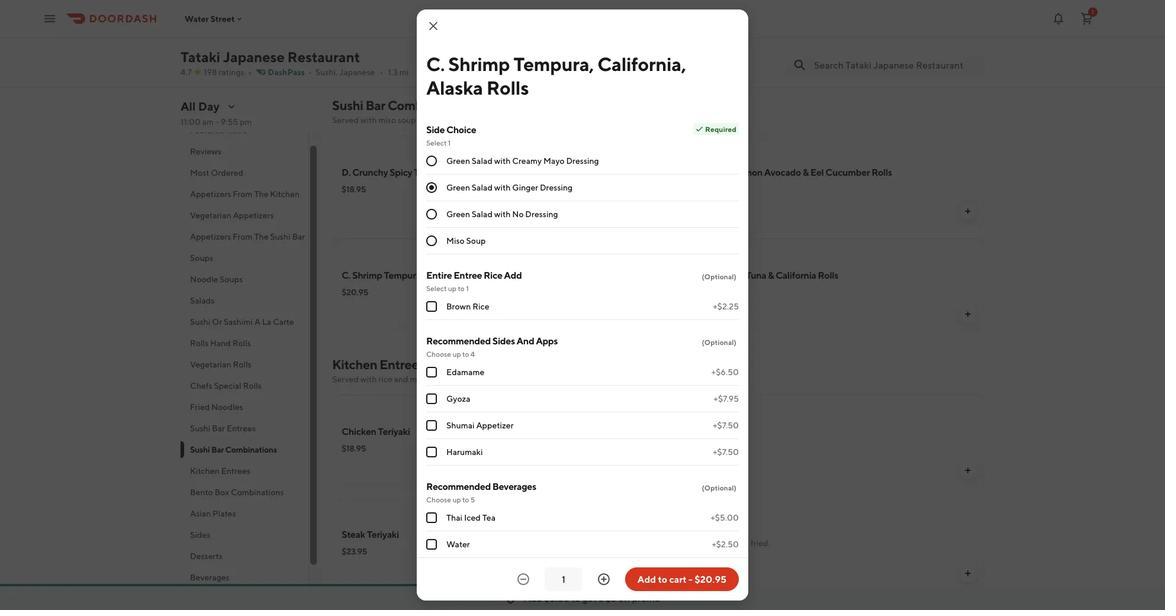 Task type: vqa. For each thing, say whether or not it's contained in the screenshot.
first Market
no



Task type: describe. For each thing, give the bounding box(es) containing it.
rolls inside chefs special rolls button
[[243, 381, 262, 391]]

with inside the sushi bar combinations served with miso soup or salad.
[[360, 115, 377, 125]]

japanese for tataki
[[223, 48, 285, 65]]

desserts
[[190, 551, 222, 561]]

sashimi
[[414, 20, 441, 30]]

salad for creamy
[[472, 156, 493, 166]]

combinations for bento box combinations
[[231, 488, 284, 497]]

c. shrimp tempura, california, alaska rolls inside dialog
[[426, 53, 686, 99]]

+$5.00
[[711, 513, 739, 523]]

1 vertical spatial alaska
[[469, 270, 497, 281]]

bento box combinations
[[190, 488, 284, 497]]

salad. inside kitchen entrees served with rice and miso soup or salad.
[[458, 374, 480, 384]]

and inside kitchen entrees served with rice and miso soup or salad.
[[394, 374, 408, 384]]

bar inside appetizers from the sushi bar button
[[292, 232, 305, 242]]

katsu
[[709, 426, 733, 437]]

sashimi
[[224, 317, 253, 327]]

(optional) for recommended sides and apps
[[702, 338, 736, 346]]

bento
[[190, 488, 213, 497]]

creamy
[[512, 156, 542, 166]]

most ordered button
[[181, 162, 318, 184]]

notification bell image
[[1051, 12, 1066, 26]]

up for entire
[[448, 284, 456, 292]]

brown
[[446, 302, 471, 311]]

c. shrimp tempura, california, alaska rolls dialog
[[417, 9, 748, 610]]

add to cart - $20.95
[[637, 574, 727, 585]]

9:55
[[221, 117, 238, 127]]

deep
[[730, 538, 749, 548]]

chicken teriyaki image
[[561, 395, 654, 487]]

15pcs sushi, 30pcs sashimi w. dragon roll  and shooting star roll $135.95
[[342, 20, 573, 44]]

box
[[215, 488, 229, 497]]

11:00 am - 9:55 pm
[[181, 117, 252, 127]]

cucumber
[[826, 167, 870, 178]]

2 • from the left
[[308, 67, 312, 77]]

teriyaki for chicken teriyaki
[[378, 426, 410, 437]]

rolls hand rolls button
[[181, 333, 318, 354]]

thai
[[446, 513, 462, 523]]

tempura, inside c. shrimp tempura, california, alaska rolls
[[514, 53, 594, 75]]

green salad with no dressing
[[446, 209, 558, 219]]

0 vertical spatial $20.95
[[342, 287, 368, 297]]

shumai
[[446, 421, 475, 430]]

asian plates
[[190, 509, 236, 519]]

+$7.50 for shumai appetizer
[[713, 421, 739, 430]]

sushi for sushi bar combinations served with miso soup or salad.
[[332, 98, 363, 113]]

4
[[471, 350, 475, 358]]

2 salmon from the left
[[731, 167, 763, 178]]

sushi bar combinations served with miso soup or salad.
[[332, 98, 469, 125]]

vegetarian for vegetarian rolls
[[190, 360, 231, 369]]

recommended beverages group
[[426, 480, 739, 610]]

select inside entire entree rice add select up to 1
[[426, 284, 447, 292]]

w.
[[443, 20, 451, 30]]

1 vertical spatial california,
[[425, 270, 467, 281]]

noodle soups button
[[181, 269, 318, 290]]

vegetarian for vegetarian appetizers
[[190, 210, 231, 220]]

1 vertical spatial shrimp
[[352, 270, 382, 281]]

sushi or sashimi a la carte button
[[181, 311, 318, 333]]

chicken for chicken katsu
[[673, 426, 707, 437]]

0 vertical spatial california
[[479, 167, 519, 178]]

choose inside recommended sides and apps choose up to 4
[[426, 350, 451, 358]]

mi
[[399, 67, 409, 77]]

soups button
[[181, 247, 318, 269]]

the for sushi
[[254, 232, 268, 242]]

shumai appetizer
[[446, 421, 514, 430]]

served inside kitchen entrees served with rice and miso soup or salad.
[[332, 374, 359, 384]]

la
[[262, 317, 271, 327]]

no
[[512, 209, 524, 219]]

add item to cart image for kitchen entrees
[[963, 466, 973, 475]]

california, inside c. shrimp tempura, california, alaska rolls
[[598, 53, 686, 75]]

salad. inside the sushi bar combinations served with miso soup or salad.
[[427, 115, 448, 125]]

sushi for sushi bar entrees
[[190, 424, 210, 433]]

15pcs
[[342, 20, 363, 30]]

sushi inside button
[[270, 232, 290, 242]]

chefs special rolls
[[190, 381, 262, 391]]

Green Salad with Creamy Mayo Dressing radio
[[426, 156, 437, 166]]

choice
[[446, 124, 476, 135]]

teriyaki for steak teriyaki
[[367, 529, 399, 540]]

restaurant
[[287, 48, 360, 65]]

miso inside kitchen entrees served with rice and miso soup or salad.
[[410, 374, 428, 384]]

sushi bar combinations
[[190, 445, 277, 455]]

+$2.25
[[713, 302, 739, 311]]

street
[[210, 14, 235, 24]]

steak
[[342, 529, 365, 540]]

5
[[471, 496, 475, 504]]

mayo
[[543, 156, 565, 166]]

shooting
[[510, 20, 543, 30]]

1 button
[[1075, 7, 1099, 30]]

1 horizontal spatial &
[[768, 270, 774, 281]]

soup inside the sushi bar combinations served with miso soup or salad.
[[398, 115, 416, 125]]

dragon
[[452, 20, 479, 30]]

dressing for green salad with no dressing
[[525, 209, 558, 219]]

kitchen for kitchen entrees
[[190, 466, 220, 476]]

add item to cart image for b. spicy tuna, salmon avocado & eel cucumber rolls
[[963, 310, 973, 319]]

crunchy
[[352, 167, 388, 178]]

side choice select 1
[[426, 124, 476, 147]]

japanese for sushi,
[[339, 67, 375, 77]]

appetizer
[[476, 421, 514, 430]]

and inside 15pcs sushi, 30pcs sashimi w. dragon roll  and shooting star roll $135.95
[[494, 20, 509, 30]]

green salad with ginger dressing
[[446, 183, 573, 192]]

bar for sushi bar combinations served with miso soup or salad.
[[366, 98, 385, 113]]

1 vertical spatial c. shrimp tempura, california, alaska rolls
[[342, 270, 519, 281]]

Item Search search field
[[814, 59, 975, 72]]

11:00
[[181, 117, 201, 127]]

$20.95 inside button
[[695, 574, 727, 585]]

sides button
[[181, 525, 318, 546]]

1 vertical spatial rice
[[473, 302, 489, 311]]

+$2.50
[[712, 540, 739, 549]]

miso soup
[[446, 236, 486, 246]]

0 horizontal spatial -
[[215, 117, 219, 127]]

Miso Soup radio
[[426, 236, 437, 246]]

soup
[[466, 236, 486, 246]]

get
[[582, 593, 597, 604]]

up for recommended
[[453, 350, 461, 358]]

sushi, japanese • 1.3 mi
[[315, 67, 409, 77]]

thai iced tea
[[446, 513, 496, 523]]

required
[[705, 125, 736, 133]]

chicken for chicken karaage chicken cubes deep fried. $16.50
[[673, 523, 707, 534]]

beverages inside button
[[190, 573, 230, 583]]

kitchen for kitchen entrees served with rice and miso soup or salad.
[[332, 357, 377, 372]]

4.7
[[181, 67, 192, 77]]

off
[[618, 593, 630, 604]]

hand
[[210, 338, 231, 348]]

rice inside entire entree rice add select up to 1
[[484, 270, 502, 281]]

decrease quantity by 1 image
[[516, 572, 530, 587]]

sushi bar entrees button
[[181, 418, 318, 439]]

0 vertical spatial dressing
[[566, 156, 599, 166]]

a
[[254, 317, 260, 327]]

1 vertical spatial entrees
[[227, 424, 256, 433]]

green salad with creamy mayo dressing
[[446, 156, 599, 166]]

Green Salad with No Dressing radio
[[426, 209, 437, 220]]

vegetarian rolls
[[190, 360, 251, 369]]

1.3
[[388, 67, 398, 77]]

beverages inside recommended beverages choose up to 5
[[492, 481, 536, 492]]

0 vertical spatial soups
[[190, 253, 213, 263]]

items
[[226, 125, 247, 135]]

tea
[[482, 513, 496, 523]]

to inside the "add to cart - $20.95" button
[[658, 574, 667, 585]]

bento box combinations button
[[181, 482, 318, 503]]

kitchen entrees served with rice and miso soup or salad.
[[332, 357, 480, 384]]

avocado
[[764, 167, 801, 178]]

2 tuna, from the left
[[707, 167, 730, 178]]

served inside the sushi bar combinations served with miso soup or salad.
[[332, 115, 359, 125]]

combinations for sushi bar combinations served with miso soup or salad.
[[388, 98, 469, 113]]

shrimp inside c. shrimp tempura, california, alaska rolls
[[448, 53, 510, 75]]

dressing for green salad with ginger dressing
[[540, 183, 573, 192]]

1 vertical spatial soups
[[220, 274, 243, 284]]

harumaki
[[446, 447, 483, 457]]

entire entree rice add group
[[426, 269, 739, 320]]

reviews
[[190, 147, 221, 156]]

2 spicy from the left
[[683, 167, 705, 178]]

(optional) for recommended beverages
[[702, 484, 736, 492]]

all
[[181, 99, 196, 113]]

recommended beverages choose up to 5
[[426, 481, 536, 504]]

beverages button
[[181, 567, 318, 588]]

appetizers for appetizers from the kitchen
[[190, 189, 231, 199]]

add for add to cart - $20.95
[[637, 574, 656, 585]]

198 ratings •
[[204, 67, 251, 77]]

sides inside button
[[190, 530, 210, 540]]

cart
[[669, 574, 687, 585]]

green for green salad with no dressing
[[446, 209, 470, 219]]



Task type: locate. For each thing, give the bounding box(es) containing it.
0 vertical spatial japanese
[[223, 48, 285, 65]]

1 vertical spatial +$7.50
[[713, 447, 739, 457]]

1 horizontal spatial sushi,
[[365, 20, 387, 30]]

0 horizontal spatial shrimp
[[352, 270, 382, 281]]

$18.95 for d.
[[342, 184, 366, 194]]

(optional) up +$6.50
[[702, 338, 736, 346]]

from
[[233, 189, 253, 199], [233, 232, 253, 242]]

bar down vegetarian appetizers button
[[292, 232, 305, 242]]

1 tuna, from the left
[[414, 167, 437, 178]]

1 roll from the left
[[481, 20, 493, 30]]

rice right "entree"
[[484, 270, 502, 281]]

c. shrimp tempura, california, alaska rolls down miso soup radio
[[342, 270, 519, 281]]

1 salmon from the left
[[438, 167, 470, 178]]

& left eel
[[803, 167, 809, 178]]

am
[[202, 117, 214, 127]]

or up gyoza
[[449, 374, 457, 384]]

2 recommended from the top
[[426, 481, 491, 492]]

sushi for sushi or sashimi a la carte
[[190, 317, 210, 327]]

water street
[[185, 14, 235, 24]]

3 • from the left
[[380, 67, 383, 77]]

0 vertical spatial kitchen
[[270, 189, 300, 199]]

(optional) inside entire entree rice add group
[[702, 272, 736, 281]]

roll right star on the left top of page
[[561, 20, 573, 30]]

with for green salad with creamy mayo dressing
[[494, 156, 511, 166]]

plates
[[213, 509, 236, 519]]

2 vertical spatial dressing
[[525, 209, 558, 219]]

2 add item to cart image from the top
[[963, 466, 973, 475]]

rice
[[378, 374, 392, 384]]

the inside button
[[254, 189, 268, 199]]

1 horizontal spatial sides
[[492, 335, 515, 347]]

dashpass •
[[268, 67, 312, 77]]

alaska inside c. shrimp tempura, california, alaska rolls
[[426, 76, 483, 99]]

combinations inside the sushi bar combinations served with miso soup or salad.
[[388, 98, 469, 113]]

1 select from the top
[[426, 139, 447, 147]]

tempura, left entire
[[384, 270, 423, 281]]

- inside button
[[689, 574, 693, 585]]

1 inside "button"
[[1092, 9, 1094, 15]]

from inside button
[[233, 189, 253, 199]]

from down vegetarian appetizers button
[[233, 232, 253, 242]]

salad. up "green salad with creamy mayo dressing" option
[[427, 115, 448, 125]]

0 vertical spatial soup
[[398, 115, 416, 125]]

salmon
[[438, 167, 470, 178], [731, 167, 763, 178]]

the for kitchen
[[254, 189, 268, 199]]

salad. up gyoza
[[458, 374, 480, 384]]

sides left and
[[492, 335, 515, 347]]

&
[[471, 167, 477, 178], [803, 167, 809, 178], [768, 270, 774, 281]]

miso right rice
[[410, 374, 428, 384]]

(optional) up +$5.00
[[702, 484, 736, 492]]

1 horizontal spatial water
[[446, 540, 470, 549]]

tuna, down "green salad with creamy mayo dressing" option
[[414, 167, 437, 178]]

1 vertical spatial c.
[[342, 270, 351, 281]]

1 horizontal spatial california,
[[598, 53, 686, 75]]

(optional) inside recommended beverages group
[[702, 484, 736, 492]]

spicy right 'crunchy'
[[390, 167, 412, 178]]

tuna,
[[414, 167, 437, 178], [707, 167, 730, 178]]

teriyaki right steak
[[367, 529, 399, 540]]

Current quantity is 1 number field
[[552, 573, 575, 586]]

d. crunchy spicy tuna, salmon & california rolls
[[342, 167, 542, 178]]

green
[[446, 156, 470, 166], [446, 183, 470, 192], [446, 209, 470, 219]]

b.
[[673, 167, 681, 178]]

2 $18.95 from the top
[[342, 444, 366, 453]]

tuna
[[746, 270, 766, 281]]

choose up thai
[[426, 496, 451, 504]]

water for water
[[446, 540, 470, 549]]

desserts button
[[181, 546, 318, 567]]

1 vertical spatial water
[[446, 540, 470, 549]]

vegetarian appetizers button
[[181, 205, 318, 226]]

2 vegetarian from the top
[[190, 360, 231, 369]]

featured items button
[[181, 120, 318, 141]]

recommended inside recommended beverages choose up to 5
[[426, 481, 491, 492]]

appetizers inside button
[[190, 232, 231, 242]]

alaska
[[426, 76, 483, 99], [469, 270, 497, 281]]

2 vertical spatial combinations
[[231, 488, 284, 497]]

iced
[[464, 513, 481, 523]]

1 down "entree"
[[466, 284, 469, 292]]

$18.95 down chicken teriyaki
[[342, 444, 366, 453]]

add to cart - $20.95 button
[[625, 568, 739, 591]]

bar down fried noodles
[[212, 424, 225, 433]]

water down thai
[[446, 540, 470, 549]]

2 (optional) from the top
[[702, 338, 736, 346]]

1 horizontal spatial miso
[[410, 374, 428, 384]]

1 choose from the top
[[426, 350, 451, 358]]

add item to cart image
[[632, 50, 642, 60], [963, 310, 973, 319], [632, 569, 642, 578]]

0 vertical spatial add item to cart image
[[963, 207, 973, 216]]

add up promo
[[637, 574, 656, 585]]

1 horizontal spatial $20.95
[[695, 574, 727, 585]]

the inside button
[[254, 232, 268, 242]]

sushi inside the sushi bar combinations served with miso soup or salad.
[[332, 98, 363, 113]]

1 horizontal spatial c.
[[426, 53, 445, 75]]

bar inside sushi bar entrees button
[[212, 424, 225, 433]]

• for sushi, japanese • 1.3 mi
[[380, 67, 383, 77]]

up inside entire entree rice add select up to 1
[[448, 284, 456, 292]]

0 vertical spatial california,
[[598, 53, 686, 75]]

$18.95 down d.
[[342, 184, 366, 194]]

soups up noodle
[[190, 253, 213, 263]]

Green Salad with Ginger Dressing radio
[[426, 182, 437, 193]]

1 vertical spatial select
[[426, 284, 447, 292]]

japanese down "$135.95"
[[339, 67, 375, 77]]

1 vertical spatial add item to cart image
[[963, 466, 973, 475]]

recommended sides and apps choose up to 4
[[426, 335, 558, 358]]

$3
[[605, 593, 616, 604]]

2 vertical spatial entrees
[[221, 466, 250, 476]]

1 $18.95 from the top
[[342, 184, 366, 194]]

and right rice
[[394, 374, 408, 384]]

add for add $6.55 to get a $3 off promo
[[524, 593, 542, 604]]

1 (optional) from the top
[[702, 272, 736, 281]]

1 horizontal spatial •
[[308, 67, 312, 77]]

1 vertical spatial salad
[[472, 183, 493, 192]]

0 vertical spatial vegetarian
[[190, 210, 231, 220]]

1 vertical spatial appetizers
[[233, 210, 274, 220]]

roll right the dragon in the left of the page
[[481, 20, 493, 30]]

to inside entire entree rice add select up to 1
[[458, 284, 465, 292]]

cubes
[[706, 538, 728, 548]]

1 recommended from the top
[[426, 335, 491, 347]]

0 vertical spatial salad.
[[427, 115, 448, 125]]

green down the d. crunchy spicy tuna, salmon & california rolls
[[446, 183, 470, 192]]

0 horizontal spatial japanese
[[223, 48, 285, 65]]

vegetarian down appetizers from the kitchen at left
[[190, 210, 231, 220]]

combinations up side
[[388, 98, 469, 113]]

and left shooting
[[494, 20, 509, 30]]

1 vertical spatial dressing
[[540, 183, 573, 192]]

1 horizontal spatial salad.
[[458, 374, 480, 384]]

1 horizontal spatial or
[[449, 374, 457, 384]]

& up green salad with ginger dressing
[[471, 167, 477, 178]]

• right ratings
[[248, 67, 251, 77]]

2 vertical spatial add
[[524, 593, 542, 604]]

green for green salad with ginger dressing
[[446, 183, 470, 192]]

up left 5
[[453, 496, 461, 504]]

tataki japanese restaurant
[[181, 48, 360, 65]]

with left 'creamy'
[[494, 156, 511, 166]]

(optional) for entire entree rice add
[[702, 272, 736, 281]]

rice right brown
[[473, 302, 489, 311]]

2 vertical spatial up
[[453, 496, 461, 504]]

steak teriyaki
[[342, 529, 399, 540]]

green right 'green salad with no dressing' radio
[[446, 209, 470, 219]]

combinations inside button
[[231, 488, 284, 497]]

up left 4 in the left of the page
[[453, 350, 461, 358]]

+$7.50 down +$7.95
[[713, 421, 739, 430]]

1 items, open order cart image
[[1080, 12, 1094, 26]]

0 vertical spatial rice
[[484, 270, 502, 281]]

2 from from the top
[[233, 232, 253, 242]]

sushi up kitchen entrees
[[190, 445, 210, 455]]

2 roll from the left
[[561, 20, 573, 30]]

0 horizontal spatial tuna,
[[414, 167, 437, 178]]

+$7.95
[[714, 394, 739, 404]]

2 +$7.50 from the top
[[713, 447, 739, 457]]

to left get
[[571, 593, 580, 604]]

add item to cart image for sushi bar combinations
[[963, 207, 973, 216]]

add $6.55 to get a $3 off promo
[[524, 593, 660, 604]]

1 vertical spatial and
[[394, 374, 408, 384]]

1 vertical spatial 1
[[448, 139, 451, 147]]

water street button
[[185, 14, 244, 24]]

1 vertical spatial served
[[332, 374, 359, 384]]

soups right noodle
[[220, 274, 243, 284]]

2 choose from the top
[[426, 496, 451, 504]]

1 right notification bell icon on the top of the page
[[1092, 9, 1094, 15]]

served left rice
[[332, 374, 359, 384]]

• for 198 ratings •
[[248, 67, 251, 77]]

-
[[215, 117, 219, 127], [689, 574, 693, 585]]

1 green from the top
[[446, 156, 470, 166]]

0 horizontal spatial tempura,
[[384, 270, 423, 281]]

0 horizontal spatial california
[[479, 167, 519, 178]]

fried noodles
[[190, 402, 243, 412]]

1 vertical spatial kitchen
[[332, 357, 377, 372]]

b. spicy tuna, salmon avocado & eel cucumber rolls
[[673, 167, 892, 178]]

2 vertical spatial add item to cart image
[[963, 569, 973, 578]]

ginger
[[512, 183, 538, 192]]

0 vertical spatial c.
[[426, 53, 445, 75]]

up inside recommended sides and apps choose up to 4
[[453, 350, 461, 358]]

with for green salad with no dressing
[[494, 209, 511, 219]]

teriyaki
[[378, 426, 410, 437], [367, 529, 399, 540]]

1 • from the left
[[248, 67, 251, 77]]

2 green from the top
[[446, 183, 470, 192]]

or inside the sushi bar combinations served with miso soup or salad.
[[418, 115, 425, 125]]

1 vertical spatial choose
[[426, 496, 451, 504]]

green up the d. crunchy spicy tuna, salmon & california rolls
[[446, 156, 470, 166]]

chicken for chicken teriyaki
[[342, 426, 376, 437]]

kitchen inside button
[[270, 189, 300, 199]]

select
[[426, 139, 447, 147], [426, 284, 447, 292]]

appetizers for appetizers from the sushi bar
[[190, 232, 231, 242]]

3 add item to cart image from the top
[[963, 569, 973, 578]]

bar down the sushi, japanese • 1.3 mi
[[366, 98, 385, 113]]

select down side
[[426, 139, 447, 147]]

1 served from the top
[[332, 115, 359, 125]]

dressing down mayo
[[540, 183, 573, 192]]

0 vertical spatial add
[[504, 270, 522, 281]]

1 vertical spatial california
[[776, 270, 816, 281]]

soup
[[398, 115, 416, 125], [429, 374, 447, 384]]

select inside side choice select 1
[[426, 139, 447, 147]]

most
[[190, 168, 209, 178]]

kitchen inside kitchen entrees served with rice and miso soup or salad.
[[332, 357, 377, 372]]

water for water street
[[185, 14, 209, 24]]

1 vertical spatial sushi,
[[315, 67, 338, 77]]

noodles
[[211, 402, 243, 412]]

1 salad from the top
[[472, 156, 493, 166]]

alaska up choice
[[426, 76, 483, 99]]

karaage
[[709, 523, 744, 534]]

salmon down side choice select 1
[[438, 167, 470, 178]]

combinations down kitchen entrees button
[[231, 488, 284, 497]]

1 horizontal spatial and
[[494, 20, 509, 30]]

california right tuna
[[776, 270, 816, 281]]

entrees for kitchen entrees served with rice and miso soup or salad.
[[380, 357, 424, 372]]

recommended sides and apps group
[[426, 334, 739, 466]]

soup up gyoza
[[429, 374, 447, 384]]

0 horizontal spatial soups
[[190, 253, 213, 263]]

dressing
[[566, 156, 599, 166], [540, 183, 573, 192], [525, 209, 558, 219]]

0 vertical spatial choose
[[426, 350, 451, 358]]

hamachi
[[683, 270, 720, 281]]

c. inside c. shrimp tempura, california, alaska rolls
[[426, 53, 445, 75]]

1 vertical spatial add
[[637, 574, 656, 585]]

featured items
[[190, 125, 247, 135]]

0 horizontal spatial or
[[418, 115, 425, 125]]

entire
[[426, 270, 452, 281]]

the
[[254, 189, 268, 199], [254, 232, 268, 242]]

close c. shrimp tempura, california, alaska rolls image
[[426, 19, 440, 33]]

1 inside entire entree rice add select up to 1
[[466, 284, 469, 292]]

c. shrimp tempura, california, alaska rolls down star on the left top of page
[[426, 53, 686, 99]]

side
[[426, 124, 445, 135]]

fried
[[190, 402, 210, 412]]

to left the cart
[[658, 574, 667, 585]]

1 down choice
[[448, 139, 451, 147]]

• down restaurant
[[308, 67, 312, 77]]

2 salad from the top
[[472, 183, 493, 192]]

(optional)
[[702, 272, 736, 281], [702, 338, 736, 346], [702, 484, 736, 492]]

2 horizontal spatial &
[[803, 167, 809, 178]]

salad up the green salad with no dressing at the top of the page
[[472, 183, 493, 192]]

d.
[[342, 167, 351, 178]]

0 vertical spatial salad
[[472, 156, 493, 166]]

2 vertical spatial add item to cart image
[[632, 569, 642, 578]]

from for kitchen
[[233, 189, 253, 199]]

1 vertical spatial beverages
[[190, 573, 230, 583]]

salad for ginger
[[472, 183, 493, 192]]

green for green salad with creamy mayo dressing
[[446, 156, 470, 166]]

entrees inside kitchen entrees served with rice and miso soup or salad.
[[380, 357, 424, 372]]

spicy right b.
[[683, 167, 705, 178]]

eel
[[810, 167, 824, 178]]

- right the cart
[[689, 574, 693, 585]]

salad down choice
[[472, 156, 493, 166]]

bar for sushi bar entrees
[[212, 424, 225, 433]]

with inside kitchen entrees served with rice and miso soup or salad.
[[360, 374, 377, 384]]

None checkbox
[[426, 301, 437, 312], [426, 367, 437, 378], [426, 394, 437, 404], [426, 420, 437, 431], [426, 447, 437, 458], [426, 513, 437, 523], [426, 301, 437, 312], [426, 367, 437, 378], [426, 394, 437, 404], [426, 420, 437, 431], [426, 447, 437, 458], [426, 513, 437, 523]]

edamame
[[446, 367, 484, 377]]

from for sushi
[[233, 232, 253, 242]]

reviews button
[[181, 141, 318, 162]]

sushi, right the 15pcs
[[365, 20, 387, 30]]

+$6.50
[[712, 367, 739, 377]]

1 horizontal spatial -
[[689, 574, 693, 585]]

with for green salad with ginger dressing
[[494, 183, 511, 192]]

or
[[418, 115, 425, 125], [449, 374, 457, 384]]

0 vertical spatial beverages
[[492, 481, 536, 492]]

salads button
[[181, 290, 318, 311]]

promo
[[632, 593, 660, 604]]

1 vertical spatial teriyaki
[[367, 529, 399, 540]]

1 vertical spatial recommended
[[426, 481, 491, 492]]

teriyaki down rice
[[378, 426, 410, 437]]

chefs
[[190, 381, 212, 391]]

3 (optional) from the top
[[702, 484, 736, 492]]

bar inside the sushi bar combinations served with miso soup or salad.
[[366, 98, 385, 113]]

water
[[185, 14, 209, 24], [446, 540, 470, 549]]

kitchen entrees button
[[181, 461, 318, 482]]

sushi down "fried"
[[190, 424, 210, 433]]

rolls inside vegetarian rolls button
[[233, 360, 251, 369]]

featured
[[190, 125, 224, 135]]

1 +$7.50 from the top
[[713, 421, 739, 430]]

salad for no
[[472, 209, 493, 219]]

dashpass
[[268, 67, 305, 77]]

entrees for kitchen entrees
[[221, 466, 250, 476]]

tuna, right b.
[[707, 167, 730, 178]]

$20.95
[[342, 287, 368, 297], [695, 574, 727, 585]]

& for salmon
[[471, 167, 477, 178]]

combinations for sushi bar combinations
[[225, 445, 277, 455]]

sushi, inside 15pcs sushi, 30pcs sashimi w. dragon roll  and shooting star roll $135.95
[[365, 20, 387, 30]]

0 vertical spatial sushi,
[[365, 20, 387, 30]]

water inside recommended beverages group
[[446, 540, 470, 549]]

1 vegetarian from the top
[[190, 210, 231, 220]]

0 vertical spatial -
[[215, 117, 219, 127]]

1 inside side choice select 1
[[448, 139, 451, 147]]

recommended for recommended beverages
[[426, 481, 491, 492]]

(optional) up the +$2.25
[[702, 272, 736, 281]]

special
[[214, 381, 241, 391]]

$18.95 for chicken
[[342, 444, 366, 453]]

add
[[504, 270, 522, 281], [637, 574, 656, 585], [524, 593, 542, 604]]

appetizers from the kitchen button
[[181, 184, 318, 205]]

entrees up 'bento box combinations'
[[221, 466, 250, 476]]

none checkbox inside recommended beverages group
[[426, 539, 437, 550]]

add inside button
[[637, 574, 656, 585]]

sushi for sushi bar combinations
[[190, 445, 210, 455]]

up inside recommended beverages choose up to 5
[[453, 496, 461, 504]]

to down "entree"
[[458, 284, 465, 292]]

combinations down sushi bar entrees button
[[225, 445, 277, 455]]

vegetarian inside button
[[190, 360, 231, 369]]

None checkbox
[[426, 539, 437, 550]]

chicken katsu
[[673, 426, 733, 437]]

dressing right mayo
[[566, 156, 599, 166]]

to left 4 in the left of the page
[[462, 350, 469, 358]]

sides down asian
[[190, 530, 210, 540]]

2 horizontal spatial kitchen
[[332, 357, 377, 372]]

rolls inside c. shrimp tempura, california, alaska rolls
[[487, 76, 529, 99]]

sushi, down restaurant
[[315, 67, 338, 77]]

1 vertical spatial japanese
[[339, 67, 375, 77]]

sushi down the sushi, japanese • 1.3 mi
[[332, 98, 363, 113]]

open menu image
[[43, 12, 57, 26]]

sushi left or
[[190, 317, 210, 327]]

with left rice
[[360, 374, 377, 384]]

pm
[[240, 117, 252, 127]]

1 horizontal spatial spicy
[[683, 167, 705, 178]]

0 vertical spatial entrees
[[380, 357, 424, 372]]

recommended for recommended sides and apps
[[426, 335, 491, 347]]

0 vertical spatial combinations
[[388, 98, 469, 113]]

+$7.50 for harumaki
[[713, 447, 739, 457]]

1 the from the top
[[254, 189, 268, 199]]

3 salad from the top
[[472, 209, 493, 219]]

vegetarian up chefs
[[190, 360, 231, 369]]

0 vertical spatial served
[[332, 115, 359, 125]]

salad up soup
[[472, 209, 493, 219]]

japanese
[[223, 48, 285, 65], [339, 67, 375, 77]]

noodle soups
[[190, 274, 243, 284]]

increase quantity by 1 image
[[597, 572, 611, 587]]

1 vertical spatial $20.95
[[695, 574, 727, 585]]

to
[[458, 284, 465, 292], [462, 350, 469, 358], [462, 496, 469, 504], [658, 574, 667, 585], [571, 593, 580, 604]]

add item to cart image
[[963, 207, 973, 216], [963, 466, 973, 475], [963, 569, 973, 578]]

2 vertical spatial appetizers
[[190, 232, 231, 242]]

(optional) inside recommended sides and apps group
[[702, 338, 736, 346]]

1 horizontal spatial kitchen
[[270, 189, 300, 199]]

appetizers from the kitchen
[[190, 189, 300, 199]]

miso inside the sushi bar combinations served with miso soup or salad.
[[378, 115, 396, 125]]

- right am at the left top of the page
[[215, 117, 219, 127]]

0 vertical spatial up
[[448, 284, 456, 292]]

add right "entree"
[[504, 270, 522, 281]]

water left street
[[185, 14, 209, 24]]

1 vertical spatial $18.95
[[342, 444, 366, 453]]

0 vertical spatial +$7.50
[[713, 421, 739, 430]]

choose inside recommended beverages choose up to 5
[[426, 496, 451, 504]]

soup left side
[[398, 115, 416, 125]]

0 horizontal spatial c.
[[342, 270, 351, 281]]

with
[[360, 115, 377, 125], [494, 156, 511, 166], [494, 183, 511, 192], [494, 209, 511, 219], [360, 374, 377, 384]]

1 horizontal spatial soups
[[220, 274, 243, 284]]

with left ginger
[[494, 183, 511, 192]]

entrees up rice
[[380, 357, 424, 372]]

or inside kitchen entrees served with rice and miso soup or salad.
[[449, 374, 457, 384]]

0 horizontal spatial salad.
[[427, 115, 448, 125]]

soup inside kitchen entrees served with rice and miso soup or salad.
[[429, 374, 447, 384]]

0 vertical spatial shrimp
[[448, 53, 510, 75]]

1 horizontal spatial roll
[[561, 20, 573, 30]]

recommended inside recommended sides and apps choose up to 4
[[426, 335, 491, 347]]

1 horizontal spatial soup
[[429, 374, 447, 384]]

0 horizontal spatial california,
[[425, 270, 467, 281]]

1 add item to cart image from the top
[[963, 207, 973, 216]]

0 horizontal spatial miso
[[378, 115, 396, 125]]

add down decrease quantity by 1 icon
[[524, 593, 542, 604]]

with down the sushi, japanese • 1.3 mi
[[360, 115, 377, 125]]

•
[[248, 67, 251, 77], [308, 67, 312, 77], [380, 67, 383, 77]]

2 horizontal spatial 1
[[1092, 9, 1094, 15]]

add item to cart image for tataki japanese restaurant
[[632, 50, 642, 60]]

kitchen inside button
[[190, 466, 220, 476]]

0 horizontal spatial $20.95
[[342, 287, 368, 297]]

0 vertical spatial select
[[426, 139, 447, 147]]

appetizers down appetizers from the kitchen button
[[233, 210, 274, 220]]

• left 1.3
[[380, 67, 383, 77]]

side choice group
[[426, 123, 739, 255]]

2 select from the top
[[426, 284, 447, 292]]

tataki
[[181, 48, 220, 65]]

1 from from the top
[[233, 189, 253, 199]]

2 the from the top
[[254, 232, 268, 242]]

bar for sushi bar combinations
[[211, 445, 224, 455]]

recommended up 4 in the left of the page
[[426, 335, 491, 347]]

choose up edamame
[[426, 350, 451, 358]]

& for avocado
[[803, 167, 809, 178]]

to left 5
[[462, 496, 469, 504]]

0 vertical spatial water
[[185, 14, 209, 24]]

1 vertical spatial salad.
[[458, 374, 480, 384]]

1 vertical spatial add item to cart image
[[963, 310, 973, 319]]

2 served from the top
[[332, 374, 359, 384]]

tempura, down star on the left top of page
[[514, 53, 594, 75]]

to inside recommended sides and apps choose up to 4
[[462, 350, 469, 358]]

beverages
[[492, 481, 536, 492], [190, 573, 230, 583]]

1 vertical spatial vegetarian
[[190, 360, 231, 369]]

0 vertical spatial (optional)
[[702, 272, 736, 281]]

+$7.50 down the katsu
[[713, 447, 739, 457]]

add inside entire entree rice add select up to 1
[[504, 270, 522, 281]]

recommended up 5
[[426, 481, 491, 492]]

japanese up ratings
[[223, 48, 285, 65]]

1 spicy from the left
[[390, 167, 412, 178]]

2 vertical spatial salad
[[472, 209, 493, 219]]

1 vertical spatial up
[[453, 350, 461, 358]]

appetizers down vegetarian appetizers
[[190, 232, 231, 242]]

1 horizontal spatial add
[[524, 593, 542, 604]]

3 green from the top
[[446, 209, 470, 219]]

gyoza
[[446, 394, 470, 404]]

from inside button
[[233, 232, 253, 242]]

the down the most ordered button
[[254, 189, 268, 199]]

vegetarian inside button
[[190, 210, 231, 220]]

sides inside recommended sides and apps choose up to 4
[[492, 335, 515, 347]]

appetizers from the sushi bar
[[190, 232, 305, 242]]

asian
[[190, 509, 211, 519]]

1 horizontal spatial beverages
[[492, 481, 536, 492]]

1 horizontal spatial tuna,
[[707, 167, 730, 178]]

the down vegetarian appetizers button
[[254, 232, 268, 242]]

0 horizontal spatial spicy
[[390, 167, 412, 178]]

noodle
[[190, 274, 218, 284]]

to inside recommended beverages choose up to 5
[[462, 496, 469, 504]]

all day
[[181, 99, 220, 113]]

2 horizontal spatial add
[[637, 574, 656, 585]]

salmon left "avocado"
[[731, 167, 763, 178]]



